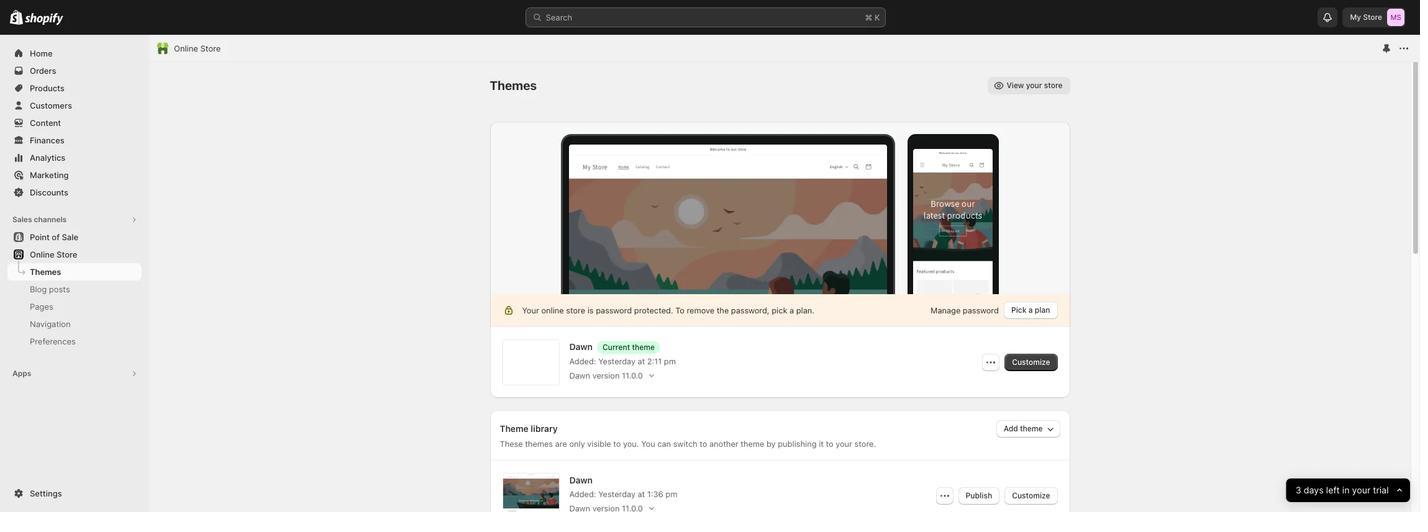 Task type: vqa. For each thing, say whether or not it's contained in the screenshot.
days
yes



Task type: locate. For each thing, give the bounding box(es) containing it.
preferences link
[[7, 333, 142, 351]]

posts
[[49, 285, 70, 295]]

2 vertical spatial store
[[57, 250, 77, 260]]

apps
[[12, 369, 31, 378]]

shopify image
[[10, 10, 23, 25], [25, 13, 64, 25]]

store right my
[[1364, 12, 1383, 22]]

analytics
[[30, 153, 65, 163]]

0 horizontal spatial online
[[30, 250, 54, 260]]

customers link
[[7, 97, 142, 114]]

in
[[1343, 485, 1350, 496]]

pages
[[30, 302, 53, 312]]

online
[[174, 44, 198, 53], [30, 250, 54, 260]]

blog posts link
[[7, 281, 142, 298]]

content
[[30, 118, 61, 128]]

1 horizontal spatial online store
[[174, 44, 221, 53]]

orders
[[30, 66, 56, 76]]

of
[[52, 232, 60, 242]]

blog
[[30, 285, 47, 295]]

your
[[1353, 485, 1371, 496]]

store down sale
[[57, 250, 77, 260]]

search
[[546, 12, 573, 22]]

store
[[1364, 12, 1383, 22], [200, 44, 221, 53], [57, 250, 77, 260]]

content link
[[7, 114, 142, 132]]

apps button
[[7, 365, 142, 383]]

navigation link
[[7, 316, 142, 333]]

store right online store image
[[200, 44, 221, 53]]

online right online store image
[[174, 44, 198, 53]]

days
[[1305, 485, 1324, 496]]

0 horizontal spatial online store
[[30, 250, 77, 260]]

online store link
[[174, 42, 221, 55], [7, 246, 142, 264]]

themes link
[[7, 264, 142, 281]]

1 horizontal spatial online store link
[[174, 42, 221, 55]]

0 vertical spatial online
[[174, 44, 198, 53]]

home
[[30, 48, 53, 58]]

2 horizontal spatial store
[[1364, 12, 1383, 22]]

1 horizontal spatial shopify image
[[25, 13, 64, 25]]

online store down point of sale at the left top of the page
[[30, 250, 77, 260]]

online down point
[[30, 250, 54, 260]]

online store right online store image
[[174, 44, 221, 53]]

0 vertical spatial online store link
[[174, 42, 221, 55]]

sales channels button
[[7, 211, 142, 229]]

blog posts
[[30, 285, 70, 295]]

1 horizontal spatial online
[[174, 44, 198, 53]]

0 horizontal spatial online store link
[[7, 246, 142, 264]]

online store
[[174, 44, 221, 53], [30, 250, 77, 260]]

trial
[[1374, 485, 1390, 496]]

online store link down sale
[[7, 246, 142, 264]]

1 vertical spatial store
[[200, 44, 221, 53]]

1 vertical spatial online
[[30, 250, 54, 260]]

1 vertical spatial online store
[[30, 250, 77, 260]]

discounts link
[[7, 184, 142, 201]]

point
[[30, 232, 50, 242]]

products
[[30, 83, 65, 93]]

my store image
[[1388, 9, 1405, 26]]

0 horizontal spatial store
[[57, 250, 77, 260]]

online store link right online store image
[[174, 42, 221, 55]]

sales
[[12, 215, 32, 224]]

0 vertical spatial online store
[[174, 44, 221, 53]]



Task type: describe. For each thing, give the bounding box(es) containing it.
⌘
[[865, 12, 873, 22]]

discounts
[[30, 188, 68, 198]]

marketing
[[30, 170, 69, 180]]

pages link
[[7, 298, 142, 316]]

online store image
[[157, 42, 169, 55]]

analytics link
[[7, 149, 142, 167]]

home link
[[7, 45, 142, 62]]

my
[[1351, 12, 1362, 22]]

0 horizontal spatial shopify image
[[10, 10, 23, 25]]

navigation
[[30, 319, 71, 329]]

themes
[[30, 267, 61, 277]]

channels
[[34, 215, 67, 224]]

my store
[[1351, 12, 1383, 22]]

settings link
[[7, 485, 142, 503]]

products link
[[7, 80, 142, 97]]

settings
[[30, 489, 62, 499]]

point of sale link
[[7, 229, 142, 246]]

⌘ k
[[865, 12, 880, 22]]

3
[[1296, 485, 1302, 496]]

marketing link
[[7, 167, 142, 184]]

sale
[[62, 232, 78, 242]]

point of sale button
[[0, 229, 149, 246]]

0 vertical spatial store
[[1364, 12, 1383, 22]]

3 days left in your trial button
[[1287, 479, 1411, 503]]

sales channels
[[12, 215, 67, 224]]

customers
[[30, 101, 72, 111]]

finances link
[[7, 132, 142, 149]]

3 days left in your trial
[[1296, 485, 1390, 496]]

1 horizontal spatial store
[[200, 44, 221, 53]]

preferences
[[30, 337, 76, 347]]

orders link
[[7, 62, 142, 80]]

point of sale
[[30, 232, 78, 242]]

1 vertical spatial online store link
[[7, 246, 142, 264]]

finances
[[30, 135, 64, 145]]

k
[[875, 12, 880, 22]]

left
[[1327, 485, 1341, 496]]



